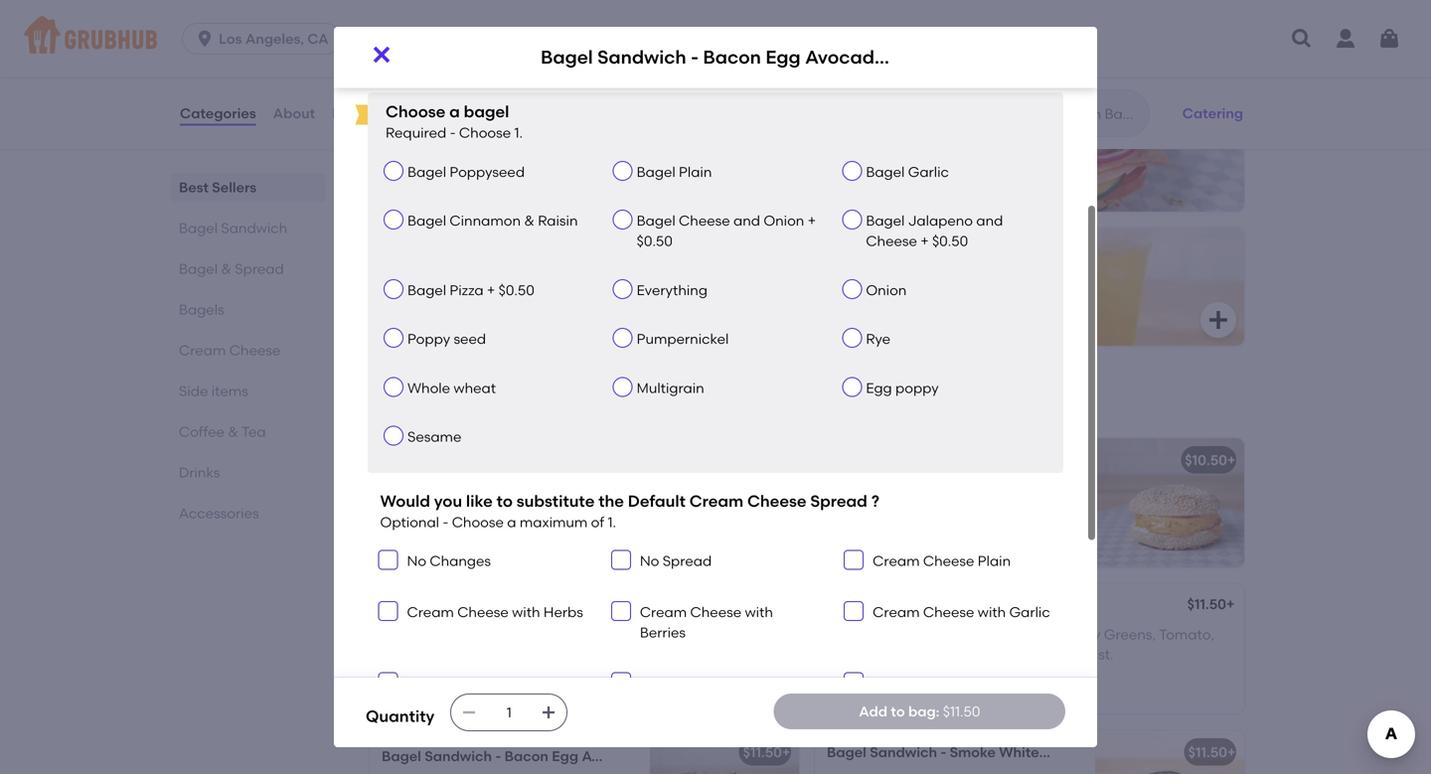 Task type: vqa. For each thing, say whether or not it's contained in the screenshot.
BE
yes



Task type: describe. For each thing, give the bounding box(es) containing it.
build
[[505, 452, 539, 469]]

categories button
[[179, 78, 257, 149]]

wheat
[[454, 380, 496, 397]]

bagel down 'required'
[[408, 163, 447, 180]]

be inside cream cheese with garlic, scrambled eggs, bacon, avocado, cheddar and pickled onions. we recommend to be served on an onion bagel or cheese and onion bagel.
[[514, 24, 534, 43]]

sellers for best sellers
[[212, 179, 257, 196]]

$0.50 inside bagel cheese and onion + $0.50
[[637, 233, 673, 250]]

cream cheese with dijon mustard, baby greens, tomato, pickled onions, brie cheese, turkey breast.
[[827, 626, 1215, 663]]

cream cheese with garlic, scrambled eggs, cheddar cheese. we recommend to be served on our everything bagel
[[827, 480, 1068, 558]]

best seller bagel sandwich - bacon egg avocado & cheese
[[382, 724, 709, 765]]

bagels
[[179, 301, 224, 318]]

breast.
[[1067, 647, 1114, 663]]

bacon inside best seller bagel sandwich - bacon egg avocado & cheese
[[505, 748, 549, 765]]

sesame
[[408, 429, 462, 446]]

1 vertical spatial choose
[[459, 124, 511, 141]]

seed
[[454, 331, 486, 348]]

cream cheese with berries
[[640, 604, 774, 641]]

bagel sandwich - smoke white fish salad image
[[1096, 731, 1245, 775]]

angeles,
[[245, 30, 304, 47]]

bagel sandwich - veggie
[[382, 598, 552, 615]]

cream cheese veggie with pickled veggies, tomato, pickled onions, cucumber.
[[382, 626, 613, 684]]

pumpernickel
[[637, 331, 729, 348]]

baby
[[1067, 626, 1101, 643]]

cucumber.
[[382, 667, 457, 684]]

0 vertical spatial choose
[[386, 102, 446, 121]]

no for no changes
[[407, 553, 427, 570]]

2 horizontal spatial $0.50
[[933, 233, 969, 250]]

1. inside would you like to substitute the default cream cheese spread ? optional - choose a maximum of 1.
[[608, 514, 616, 531]]

spread inside would you like to substitute the default cream cheese spread ? optional - choose a maximum of 1.
[[811, 492, 868, 511]]

berries
[[640, 624, 686, 641]]

cream cheese with garlic
[[873, 604, 1051, 621]]

bagel down 'add'
[[827, 744, 867, 761]]

whole wheat
[[408, 380, 496, 397]]

most
[[366, 59, 398, 76]]

best for best sellers
[[179, 179, 209, 196]]

onion inside bagel cheese and onion + $0.50
[[764, 213, 805, 229]]

with for cream cheese with garlic, scrambled eggs, cheddar cheese. we recommend to be served on our everything bagel
[[929, 480, 958, 497]]

bagel sandwich - lox $13.50
[[919, 147, 1071, 187]]

with for cream cheese with jalapeno
[[745, 675, 774, 692]]

grubhub
[[479, 59, 540, 76]]

pickled inside cream cheese with dijon mustard, baby greens, tomato, pickled onions, brie cheese, turkey breast.
[[827, 647, 876, 663]]

cheese for cream cheese with garlic
[[924, 604, 975, 621]]

1. inside the choose a bagel required - choose 1.
[[515, 124, 523, 141]]

choose inside would you like to substitute the default cream cheese spread ? optional - choose a maximum of 1.
[[452, 514, 504, 531]]

categories
[[180, 105, 256, 122]]

we inside cream cheese with garlic, scrambled eggs, bacon, avocado, cheddar and pickled onions. we recommend to be served on an onion bagel or cheese and onion bagel.
[[366, 24, 391, 43]]

- up veggie
[[496, 598, 501, 615]]

changes
[[430, 553, 491, 570]]

bagel left pizza
[[408, 282, 447, 299]]

the
[[599, 492, 624, 511]]

0 horizontal spatial pickled
[[499, 647, 548, 663]]

reviews button
[[331, 78, 389, 149]]

bagel garlic
[[866, 163, 949, 180]]

your
[[542, 452, 572, 469]]

cheese inside cream cheese with garlic, scrambled eggs, cheddar cheese. we recommend to be served on our everything bagel
[[878, 480, 926, 497]]

cheddar inside cream cheese with garlic, scrambled eggs, cheddar cheese. we recommend to be served on our everything bagel
[[943, 500, 1001, 517]]

would you like to substitute the default cream cheese spread ? optional - choose a maximum of 1.
[[380, 492, 880, 531]]

egg inside button
[[555, 281, 582, 298]]

bagel down best sellers
[[179, 220, 218, 237]]

sandwich up bagel & spread
[[221, 220, 288, 237]]

a inside the choose a bagel required - choose 1.
[[450, 102, 460, 121]]

no spread
[[640, 553, 712, 570]]

cream for cream cheese with jalapeno
[[640, 675, 687, 692]]

scrambled for bagel
[[827, 500, 900, 517]]

sandwich down "sesame"
[[425, 452, 492, 469]]

bagel inside the choose a bagel required - choose 1.
[[464, 102, 510, 121]]

svg image up best seller bagel sandwich - bacon egg avocado & cheese
[[541, 705, 557, 721]]

ca
[[308, 30, 329, 47]]

on inside best sellers most ordered on grubhub
[[459, 59, 476, 76]]

coffee & tea
[[179, 424, 266, 441]]

raisin
[[538, 213, 578, 229]]

cheese for cream cheese with herbs
[[458, 604, 509, 621]]

turkey inside cream cheese with dijon mustard, baby greens, tomato, pickled onions, brie cheese, turkey breast.
[[1021, 647, 1064, 663]]

everything
[[637, 282, 708, 299]]

1 horizontal spatial spread
[[663, 553, 712, 570]]

an
[[617, 24, 637, 43]]

bagel plain
[[637, 163, 712, 180]]

& up bagels
[[221, 261, 232, 277]]

recommend inside cream cheese with garlic, scrambled eggs, bacon, avocado, cheddar and pickled onions. we recommend to be served on an onion bagel or cheese and onion bagel.
[[395, 24, 490, 43]]

1 horizontal spatial brie
[[969, 598, 995, 615]]

bagel jalapeno and cheese
[[866, 213, 1004, 250]]

cream cheese with veggies
[[407, 675, 540, 712]]

bagel sandwich - bacon egg avocado & cheese image
[[650, 731, 799, 775]]

poppy
[[408, 331, 451, 348]]

accessories
[[179, 505, 259, 522]]

with for cream cheese with garlic
[[978, 604, 1007, 621]]

bagel down "sesame"
[[382, 452, 421, 469]]

sellers for best sellers most ordered on grubhub
[[417, 31, 486, 56]]

cheese for cream cheese
[[229, 342, 281, 359]]

avocado...
[[585, 281, 657, 298]]

seller
[[422, 724, 455, 738]]

& up with
[[955, 598, 965, 615]]

bagel sandwich - bacon egg avocado...
[[385, 281, 657, 298]]

cheese for cream cheese with dijon mustard, baby greens, tomato, pickled onions, brie cheese, turkey breast.
[[878, 626, 929, 643]]

cheese down the bagel.
[[909, 46, 974, 68]]

cream cheese with herbs
[[407, 604, 584, 621]]

cream for cream cheese with herbs
[[407, 604, 454, 621]]

cheese inside bagel jalapeno and cheese
[[866, 233, 918, 250]]

recommend inside cream cheese with garlic, scrambled eggs, cheddar cheese. we recommend to be served on our everything bagel
[[852, 521, 936, 537]]

bagel sandwich - smoke white fish salad
[[827, 744, 1112, 761]]

cream for cream cheese plain
[[873, 553, 920, 570]]

0 horizontal spatial $0.50
[[499, 282, 535, 299]]

items
[[212, 383, 248, 400]]

sandwich - turkey & brie
[[827, 598, 995, 615]]

2 onion from the left
[[851, 24, 894, 43]]

ordered
[[402, 59, 456, 76]]

with inside 'cream cheese veggie with pickled veggies, tomato, pickled onions, cucumber.'
[[533, 626, 561, 643]]

garlic, for bagel
[[961, 480, 1003, 497]]

poppy seed
[[408, 331, 486, 348]]

bagel right the grubhub
[[541, 46, 593, 68]]

svg image right veggies
[[462, 705, 478, 721]]

& left raisin
[[524, 213, 535, 229]]

tomato, inside cream cheese with dijon mustard, baby greens, tomato, pickled onions, brie cheese, turkey breast.
[[1160, 626, 1215, 643]]

bagel up bagels
[[179, 261, 218, 277]]

rye
[[866, 331, 891, 348]]

to inside cream cheese with garlic, scrambled eggs, cheddar cheese. we recommend to be served on our everything bagel
[[939, 521, 953, 537]]

with for cream cheese with garlic, scrambled eggs, bacon, avocado, cheddar and pickled onions. we recommend to be served on an onion bagel or cheese and onion bagel.
[[483, 1, 516, 21]]

add
[[859, 703, 888, 720]]

cream cheese with garlic, scrambled eggs, bacon, avocado, cheddar and pickled onions. we recommend to be served on an onion bagel or cheese and onion bagel.
[[366, 1, 1064, 43]]

- inside bagel sandwich - lox $13.50
[[1033, 147, 1039, 164]]

avocado,
[[763, 1, 836, 21]]

bagel up poppy
[[385, 281, 424, 298]]

sandwich down 'changes'
[[425, 598, 492, 615]]

on inside cream cheese with garlic, scrambled eggs, cheddar cheese. we recommend to be served on our everything bagel
[[1025, 521, 1042, 537]]

sandwich down 'an'
[[598, 46, 687, 68]]

0 horizontal spatial garlic
[[909, 163, 949, 180]]

bagel sandwich - build your own button
[[370, 439, 799, 568]]

svg image for no spread
[[615, 555, 627, 567]]

0 horizontal spatial plain
[[679, 163, 712, 180]]

bagel sandwich -  egg & cheese image
[[1096, 439, 1245, 568]]

best for best sellers most ordered on grubhub
[[366, 31, 412, 56]]

cheese for cream cheese with veggies
[[458, 675, 509, 692]]

bagel inside cream cheese with garlic, scrambled eggs, cheddar cheese. we recommend to be served on our everything bagel
[[902, 541, 941, 558]]

1 horizontal spatial garlic
[[1010, 604, 1051, 621]]

svg image for bagel sandwich - bacon egg avocado & cheese
[[370, 43, 394, 67]]

cheese for cream cheese with berries
[[691, 604, 742, 621]]

bagel inside best seller bagel sandwich - bacon egg avocado & cheese
[[382, 748, 421, 765]]

whole
[[408, 380, 450, 397]]

& left 'tea'
[[228, 424, 239, 441]]

0 horizontal spatial bagel sandwich
[[179, 220, 288, 237]]

- left 'smoke'
[[941, 744, 947, 761]]

served inside cream cheese with garlic, scrambled eggs, cheddar cheese. we recommend to be served on our everything bagel
[[977, 521, 1022, 537]]

jalapeno inside bagel jalapeno and cheese
[[909, 213, 974, 229]]

veggies,
[[382, 647, 437, 663]]

- right pizza
[[499, 281, 504, 298]]

herbs
[[544, 604, 584, 621]]

svg image for cream cheese with berries
[[615, 606, 627, 618]]

- down cream cheese with garlic, scrambled eggs, bacon, avocado, cheddar and pickled onions. we recommend to be served on an onion bagel or cheese and onion bagel.
[[691, 46, 699, 68]]

cheese inside would you like to substitute the default cream cheese spread ? optional - choose a maximum of 1.
[[748, 492, 807, 511]]

reviews
[[332, 105, 388, 122]]

bagel pizza + $0.50
[[408, 282, 535, 299]]

quantity
[[366, 707, 435, 726]]

bacon for avocado...
[[508, 281, 552, 298]]

side
[[179, 383, 208, 400]]

svg image for no changes
[[382, 555, 394, 567]]

to inside would you like to substitute the default cream cheese spread ? optional - choose a maximum of 1.
[[497, 492, 513, 511]]

with for cream cheese with dijon mustard
[[978, 675, 1007, 692]]

you
[[434, 492, 462, 511]]

like
[[466, 492, 493, 511]]

- down the cream cheese plain
[[898, 598, 904, 615]]

cream inside would you like to substitute the default cream cheese spread ? optional - choose a maximum of 1.
[[690, 492, 744, 511]]

add to bag: $11.50
[[859, 703, 981, 720]]

and inside bagel cheese and onion + $0.50
[[734, 213, 761, 229]]

cream for cream cheese with veggies
[[407, 675, 454, 692]]

cream for cream cheese with dijon mustard, baby greens, tomato, pickled onions, brie cheese, turkey breast.
[[827, 626, 874, 643]]

svg image for cream cheese plain
[[848, 555, 860, 567]]

poppy
[[896, 380, 939, 397]]

cream for cream cheese with dijon mustard
[[873, 675, 920, 692]]

cheese for cream cheese with jalapeno
[[691, 675, 742, 692]]

salad
[[1073, 744, 1112, 761]]

$13.50
[[919, 170, 961, 187]]

bagel.
[[898, 24, 947, 43]]

multigrain
[[637, 380, 705, 397]]

would
[[380, 492, 430, 511]]

cinnamon
[[450, 213, 521, 229]]

cheddar inside cream cheese with garlic, scrambled eggs, bacon, avocado, cheddar and pickled onions. we recommend to be served on an onion bagel or cheese and onion bagel.
[[840, 1, 907, 21]]

cream for cream cheese with garlic
[[873, 604, 920, 621]]

dijon for with
[[1010, 675, 1044, 692]]

bagel sandwich - bacon egg avocado & cheese
[[541, 46, 974, 68]]

bagel inside bagel sandwich - lox $13.50
[[919, 147, 959, 164]]

cream for cream cheese with berries
[[640, 604, 687, 621]]

onions.
[[1006, 1, 1060, 21]]



Task type: locate. For each thing, give the bounding box(es) containing it.
served down the cheese.
[[977, 521, 1022, 537]]

bagel left cinnamon
[[408, 213, 447, 229]]

scrambled inside cream cheese with garlic, scrambled eggs, bacon, avocado, cheddar and pickled onions. we recommend to be served on an onion bagel or cheese and onion bagel.
[[572, 1, 655, 21]]

cream inside cream cheese with jalapeno
[[640, 675, 687, 692]]

coffee
[[179, 424, 225, 441]]

eggs,
[[659, 1, 701, 21], [903, 500, 940, 517]]

jalapeno up bagel sandwich - bacon egg avocado & cheese image
[[640, 695, 705, 712]]

lox
[[1042, 147, 1071, 164]]

cheese inside cream cheese with dijon mustard
[[924, 675, 975, 692]]

sellers down categories button on the top of page
[[212, 179, 257, 196]]

with inside cream cheese with garlic, scrambled eggs, cheddar cheese. we recommend to be served on our everything bagel
[[929, 480, 958, 497]]

poppyseed
[[450, 163, 525, 180]]

cheese up the cream cheese with garlic
[[924, 553, 975, 570]]

+
[[808, 213, 816, 229], [921, 233, 929, 250], [487, 282, 495, 299], [1228, 452, 1236, 469], [1227, 596, 1235, 613], [783, 744, 791, 761], [1228, 744, 1236, 761]]

on
[[593, 24, 613, 43], [459, 59, 476, 76], [1025, 521, 1042, 537]]

garlic, up the cream cheese plain
[[961, 480, 1003, 497]]

onion left the bagel.
[[851, 24, 894, 43]]

sellers inside best sellers most ordered on grubhub
[[417, 31, 486, 56]]

1 vertical spatial spread
[[811, 492, 868, 511]]

sandwich up bagel sandwich - build your own
[[432, 392, 535, 417]]

2 horizontal spatial on
[[1025, 521, 1042, 537]]

cheese inside cream cheese with berries
[[691, 604, 742, 621]]

0 vertical spatial brie
[[969, 598, 995, 615]]

cheese
[[679, 213, 730, 229], [866, 233, 918, 250], [229, 342, 281, 359], [748, 492, 807, 511], [924, 553, 975, 570], [458, 604, 509, 621], [691, 604, 742, 621], [924, 604, 975, 621], [878, 626, 929, 643], [458, 675, 509, 692], [691, 675, 742, 692], [924, 675, 975, 692]]

1 horizontal spatial pickled
[[564, 626, 613, 643]]

cheese left ?
[[748, 492, 807, 511]]

cheese for bagel cheese and onion + $0.50
[[679, 213, 730, 229]]

bagel inside cream cheese with garlic, scrambled eggs, bacon, avocado, cheddar and pickled onions. we recommend to be served on an onion bagel or cheese and onion bagel.
[[688, 24, 733, 43]]

0 horizontal spatial served
[[538, 24, 590, 43]]

spread up cream cheese
[[235, 261, 284, 277]]

Input item quantity number field
[[487, 695, 531, 731]]

best inside best sellers most ordered on grubhub
[[366, 31, 412, 56]]

of
[[591, 514, 605, 531]]

tomato, up cream cheese with veggies
[[440, 647, 496, 663]]

a
[[450, 102, 460, 121], [507, 514, 517, 531]]

0 vertical spatial sellers
[[417, 31, 486, 56]]

1 horizontal spatial turkey
[[1021, 647, 1064, 663]]

cream inside cream cheese with berries
[[640, 604, 687, 621]]

cheddar
[[840, 1, 907, 21], [943, 500, 1001, 517]]

with up veggie
[[512, 604, 540, 621]]

- inside the choose a bagel required - choose 1.
[[450, 124, 456, 141]]

0 horizontal spatial we
[[366, 24, 391, 43]]

we inside cream cheese with garlic, scrambled eggs, cheddar cheese. we recommend to be served on our everything bagel
[[827, 521, 849, 537]]

no down optional
[[407, 553, 427, 570]]

veggie
[[484, 626, 529, 643]]

cheese down "bagel sandwich - veggie"
[[432, 626, 481, 643]]

on down the cheese.
[[1025, 521, 1042, 537]]

$0.50 down $13.50 at the top right of the page
[[933, 233, 969, 250]]

1 vertical spatial bagel
[[464, 102, 510, 121]]

veggie
[[505, 598, 552, 615]]

- left build
[[496, 452, 501, 469]]

best left seller
[[394, 724, 419, 738]]

bagel up $13.50 at the top right of the page
[[919, 147, 959, 164]]

pickled
[[564, 626, 613, 643], [499, 647, 548, 663], [827, 647, 876, 663]]

bagel inside bagel jalapeno and cheese
[[866, 213, 905, 229]]

required
[[386, 124, 447, 141]]

0 horizontal spatial tomato,
[[440, 647, 496, 663]]

served inside cream cheese with garlic, scrambled eggs, bacon, avocado, cheddar and pickled onions. we recommend to be served on an onion bagel or cheese and onion bagel.
[[538, 24, 590, 43]]

sandwich inside best seller bagel sandwich - bacon egg avocado & cheese
[[425, 748, 492, 765]]

best for best seller bagel sandwich - bacon egg avocado & cheese
[[394, 724, 419, 738]]

fish
[[1043, 744, 1070, 761]]

cheddar left the cheese.
[[943, 500, 1001, 517]]

1 horizontal spatial bagel
[[688, 24, 733, 43]]

svg image for los angeles, ca
[[195, 29, 215, 49]]

a left maximum
[[507, 514, 517, 531]]

svg image for cream cheese with veggies
[[382, 677, 394, 689]]

0 vertical spatial onion
[[764, 213, 805, 229]]

bacon right pizza
[[508, 281, 552, 298]]

cheese down avocado,
[[757, 24, 812, 43]]

1 vertical spatial plain
[[978, 553, 1011, 570]]

los angeles, ca
[[219, 30, 329, 47]]

$10.50
[[1186, 452, 1228, 469], [740, 598, 783, 615]]

on inside cream cheese with garlic, scrambled eggs, bacon, avocado, cheddar and pickled onions. we recommend to be served on an onion bagel or cheese and onion bagel.
[[593, 24, 613, 43]]

best inside best seller bagel sandwich - bacon egg avocado & cheese
[[394, 724, 419, 738]]

1 vertical spatial we
[[827, 521, 849, 537]]

-
[[691, 46, 699, 68], [450, 124, 456, 141], [1033, 147, 1039, 164], [499, 281, 504, 298], [496, 452, 501, 469], [443, 514, 449, 531], [496, 598, 501, 615], [898, 598, 904, 615], [941, 744, 947, 761], [496, 748, 501, 765]]

cheese inside bagel cheese and onion + $0.50
[[679, 213, 730, 229]]

side items
[[179, 383, 248, 400]]

about
[[273, 105, 315, 122]]

cream cheese plain
[[873, 553, 1011, 570]]

bacon for avocado
[[703, 46, 762, 68]]

0 vertical spatial plain
[[679, 163, 712, 180]]

to right 'add'
[[891, 703, 905, 720]]

1 horizontal spatial on
[[593, 24, 613, 43]]

1 horizontal spatial bagel sandwich
[[366, 392, 535, 417]]

onions, inside cream cheese with dijon mustard, baby greens, tomato, pickled onions, brie cheese, turkey breast.
[[879, 647, 930, 663]]

cream for cream cheese
[[179, 342, 226, 359]]

brie down with
[[934, 647, 959, 663]]

egg
[[766, 46, 801, 68], [555, 281, 582, 298], [866, 380, 893, 397], [552, 748, 579, 765]]

with inside cream cheese with jalapeno
[[745, 675, 774, 692]]

0 horizontal spatial avocado
[[582, 748, 643, 765]]

- inside best seller bagel sandwich - bacon egg avocado & cheese
[[496, 748, 501, 765]]

1 vertical spatial eggs,
[[903, 500, 940, 517]]

svg image inside los angeles, ca button
[[195, 29, 215, 49]]

2 vertical spatial bacon
[[505, 748, 549, 765]]

1 vertical spatial best
[[179, 179, 209, 196]]

and inside bagel jalapeno and cheese
[[977, 213, 1004, 229]]

bagel inside bagel cheese and onion + $0.50
[[637, 213, 676, 229]]

sandwich
[[598, 46, 687, 68], [962, 147, 1030, 164], [221, 220, 288, 237], [428, 281, 495, 298], [432, 392, 535, 417], [425, 452, 492, 469], [425, 598, 492, 615], [827, 598, 895, 615], [870, 744, 938, 761], [425, 748, 492, 765]]

to up the cream cheese plain
[[939, 521, 953, 537]]

on left 'an'
[[593, 24, 613, 43]]

veggies
[[407, 695, 460, 712]]

$11.50 +
[[1188, 596, 1235, 613], [743, 744, 791, 761], [1189, 744, 1236, 761]]

1 vertical spatial turkey
[[1021, 647, 1064, 663]]

to up the grubhub
[[494, 24, 510, 43]]

1 horizontal spatial cheddar
[[943, 500, 1001, 517]]

cream inside cream cheese with garlic, scrambled eggs, bacon, avocado, cheddar and pickled onions. we recommend to be served on an onion bagel or cheese and onion bagel.
[[366, 1, 420, 21]]

with up the grubhub
[[483, 1, 516, 21]]

to right like
[[497, 492, 513, 511]]

& down cream cheese with jalapeno
[[647, 748, 657, 765]]

bag:
[[909, 703, 940, 720]]

greens,
[[1105, 626, 1157, 643]]

cream cheese with dijon mustard
[[873, 675, 1044, 712]]

with inside cream cheese with veggies
[[512, 675, 540, 692]]

2 vertical spatial bagel
[[902, 541, 941, 558]]

onions,
[[551, 647, 602, 663], [879, 647, 930, 663]]

svg image for cream cheese with dijon mustard
[[848, 677, 860, 689]]

?
[[872, 492, 880, 511]]

bagel down bacon,
[[688, 24, 733, 43]]

mustard
[[873, 695, 929, 712]]

with inside cream cheese with berries
[[745, 604, 774, 621]]

cheese for cream cheese with dijon mustard
[[924, 675, 975, 692]]

0 horizontal spatial be
[[514, 24, 534, 43]]

0 horizontal spatial no
[[407, 553, 427, 570]]

0 horizontal spatial on
[[459, 59, 476, 76]]

sandwich left lox at top right
[[962, 147, 1030, 164]]

eggs, for bacon,
[[659, 1, 701, 21]]

$11.50
[[1188, 596, 1227, 613], [943, 703, 981, 720], [743, 744, 783, 761], [1189, 744, 1228, 761]]

0 vertical spatial garlic
[[909, 163, 949, 180]]

eggs, for cheddar
[[903, 500, 940, 517]]

onions, down "sandwich - turkey & brie"
[[879, 647, 930, 663]]

cheese up best sellers most ordered on grubhub
[[424, 1, 480, 21]]

garlic, inside cream cheese with garlic, scrambled eggs, cheddar cheese. we recommend to be served on our everything bagel
[[961, 480, 1003, 497]]

cream cheese with jalapeno
[[640, 675, 774, 712]]

brie up the cheese, on the right of the page
[[969, 598, 995, 615]]

no for no spread
[[640, 553, 660, 570]]

0 vertical spatial garlic,
[[520, 1, 568, 21]]

jalapeno up + $0.50
[[909, 213, 974, 229]]

sandwich inside bagel sandwich - lox $13.50
[[962, 147, 1030, 164]]

0 vertical spatial best
[[366, 31, 412, 56]]

2 vertical spatial best
[[394, 724, 419, 738]]

cream inside cream cheese with dijon mustard, baby greens, tomato, pickled onions, brie cheese, turkey breast.
[[827, 626, 874, 643]]

with inside cream cheese with dijon mustard
[[978, 675, 1007, 692]]

scrambled for served
[[572, 1, 655, 21]]

1 horizontal spatial be
[[956, 521, 974, 537]]

1 horizontal spatial onion
[[866, 282, 907, 299]]

cream for cream cheese veggie with pickled veggies, tomato, pickled onions, cucumber.
[[382, 626, 429, 643]]

1 horizontal spatial 1.
[[608, 514, 616, 531]]

best sellers most ordered on grubhub
[[366, 31, 540, 76]]

sandwich down 'add to bag: $11.50'
[[870, 744, 938, 761]]

0 horizontal spatial onion
[[764, 213, 805, 229]]

0 vertical spatial we
[[366, 24, 391, 43]]

cheese.
[[1004, 500, 1056, 517]]

eggs, inside cream cheese with garlic, scrambled eggs, bacon, avocado, cheddar and pickled onions. we recommend to be served on an onion bagel or cheese and onion bagel.
[[659, 1, 701, 21]]

with for cream cheese with veggies
[[512, 675, 540, 692]]

bagel poppyseed
[[408, 163, 525, 180]]

2 vertical spatial on
[[1025, 521, 1042, 537]]

tomato,
[[1160, 626, 1215, 643], [440, 647, 496, 663]]

bacon
[[703, 46, 762, 68], [508, 281, 552, 298], [505, 748, 549, 765]]

svg image
[[195, 29, 215, 49], [615, 606, 627, 618], [848, 677, 860, 689], [462, 705, 478, 721], [541, 705, 557, 721]]

1.
[[515, 124, 523, 141], [608, 514, 616, 531]]

& inside best seller bagel sandwich - bacon egg avocado & cheese
[[647, 748, 657, 765]]

scrambled
[[572, 1, 655, 21], [827, 500, 900, 517]]

1 vertical spatial bacon
[[508, 281, 552, 298]]

1 horizontal spatial onions,
[[879, 647, 930, 663]]

0 horizontal spatial scrambled
[[572, 1, 655, 21]]

0 horizontal spatial onion
[[641, 24, 684, 43]]

1 onions, from the left
[[551, 647, 602, 663]]

cheese inside best seller bagel sandwich - bacon egg avocado & cheese
[[661, 748, 709, 765]]

bacon down or
[[703, 46, 762, 68]]

sandwich down seller
[[425, 748, 492, 765]]

svg image for cream cheese with garlic
[[848, 606, 860, 618]]

be up the grubhub
[[514, 24, 534, 43]]

eggs, inside cream cheese with garlic, scrambled eggs, cheddar cheese. we recommend to be served on our everything bagel
[[903, 500, 940, 517]]

optional
[[380, 514, 440, 531]]

default
[[628, 492, 686, 511]]

2 horizontal spatial spread
[[811, 492, 868, 511]]

onion
[[641, 24, 684, 43], [851, 24, 894, 43]]

0 vertical spatial avocado
[[805, 46, 886, 68]]

0 horizontal spatial garlic,
[[520, 1, 568, 21]]

1 vertical spatial brie
[[934, 647, 959, 663]]

1 vertical spatial recommend
[[852, 521, 936, 537]]

substitute
[[517, 492, 595, 511]]

bagel sandwich - veggie image
[[650, 585, 799, 714]]

be inside cream cheese with garlic, scrambled eggs, cheddar cheese. we recommend to be served on our everything bagel
[[956, 521, 974, 537]]

2 horizontal spatial pickled
[[827, 647, 876, 663]]

or
[[737, 24, 753, 43]]

tea
[[242, 424, 266, 441]]

2 onions, from the left
[[879, 647, 930, 663]]

0 vertical spatial bagel
[[688, 24, 733, 43]]

sandwich down everything
[[827, 598, 895, 615]]

cheese inside cream cheese with veggies
[[458, 675, 509, 692]]

1 vertical spatial garlic
[[1010, 604, 1051, 621]]

scrambled up 'an'
[[572, 1, 655, 21]]

$0.50 up everything
[[637, 233, 673, 250]]

1 vertical spatial scrambled
[[827, 500, 900, 517]]

brie
[[969, 598, 995, 615], [934, 647, 959, 663]]

1 vertical spatial 1.
[[608, 514, 616, 531]]

served left 'an'
[[538, 24, 590, 43]]

1 vertical spatial dijon
[[1010, 675, 1044, 692]]

bagel cheese and onion + $0.50
[[637, 213, 816, 250]]

0 vertical spatial tomato,
[[1160, 626, 1215, 643]]

1 horizontal spatial dijon
[[1010, 675, 1044, 692]]

svg image left los
[[195, 29, 215, 49]]

& down the bagel.
[[891, 46, 905, 68]]

cheese inside cream cheese with dijon mustard, baby greens, tomato, pickled onions, brie cheese, turkey breast.
[[878, 626, 929, 643]]

plain up bagel cheese and onion + $0.50
[[679, 163, 712, 180]]

0 horizontal spatial 1.
[[515, 124, 523, 141]]

egg inside best seller bagel sandwich - bacon egg avocado & cheese
[[552, 748, 579, 765]]

los angeles, ca button
[[182, 23, 350, 55]]

1 horizontal spatial $10.50
[[1186, 452, 1228, 469]]

0 horizontal spatial turkey
[[907, 598, 951, 615]]

0 horizontal spatial cheddar
[[840, 1, 907, 21]]

eggs, left bacon,
[[659, 1, 701, 21]]

$10.50 for $10.50 +
[[1186, 452, 1228, 469]]

1 horizontal spatial sellers
[[417, 31, 486, 56]]

1 vertical spatial be
[[956, 521, 974, 537]]

cream for cream cheese with garlic, scrambled eggs, cheddar cheese. we recommend to be served on our everything bagel
[[827, 480, 874, 497]]

0 vertical spatial bacon
[[703, 46, 762, 68]]

bagel sandwich - bacon egg avocado... button
[[370, 94, 889, 346]]

cheese inside 'cream cheese veggie with pickled veggies, tomato, pickled onions, cucumber.'
[[432, 626, 481, 643]]

sellers up ordered
[[417, 31, 486, 56]]

$10.50 for $10.50
[[740, 598, 783, 615]]

cheese up input item quantity number field
[[458, 675, 509, 692]]

with for cream cheese with herbs
[[512, 604, 540, 621]]

egg poppy
[[866, 380, 939, 397]]

bagel up veggies,
[[382, 598, 421, 615]]

1 horizontal spatial tomato,
[[1160, 626, 1215, 643]]

with for cream cheese with berries
[[745, 604, 774, 621]]

with right ?
[[929, 480, 958, 497]]

&
[[891, 46, 905, 68], [524, 213, 535, 229], [221, 261, 232, 277], [228, 424, 239, 441], [955, 598, 965, 615], [647, 748, 657, 765]]

bagel sandwich - build your own
[[382, 452, 607, 469]]

turkey down mustard,
[[1021, 647, 1064, 663]]

scrambled up everything
[[827, 500, 900, 517]]

1 horizontal spatial a
[[507, 514, 517, 531]]

pizza
[[450, 282, 484, 299]]

+ inside bagel cheese and onion + $0.50
[[808, 213, 816, 229]]

choose up poppyseed
[[459, 124, 511, 141]]

with up input item quantity number field
[[512, 675, 540, 692]]

dijon for with
[[967, 626, 1001, 643]]

1 vertical spatial bagel sandwich
[[366, 392, 535, 417]]

0 vertical spatial on
[[593, 24, 613, 43]]

1 horizontal spatial recommend
[[852, 521, 936, 537]]

cream for cream cheese with garlic, scrambled eggs, bacon, avocado, cheddar and pickled onions. we recommend to be served on an onion bagel or cheese and onion bagel.
[[366, 1, 420, 21]]

svg image up 'add'
[[848, 677, 860, 689]]

on right ordered
[[459, 59, 476, 76]]

with inside cream cheese with garlic, scrambled eggs, bacon, avocado, cheddar and pickled onions. we recommend to be served on an onion bagel or cheese and onion bagel.
[[483, 1, 516, 21]]

svg image right herbs
[[615, 606, 627, 618]]

0 horizontal spatial spread
[[235, 261, 284, 277]]

cream inside 'cream cheese veggie with pickled veggies, tomato, pickled onions, cucumber.'
[[382, 626, 429, 643]]

bagel up bagel cheese and onion + $0.50
[[637, 163, 676, 180]]

- left lox at top right
[[1033, 147, 1039, 164]]

0 horizontal spatial a
[[450, 102, 460, 121]]

catering
[[1183, 105, 1244, 122]]

with up cream cheese with jalapeno
[[745, 604, 774, 621]]

own
[[576, 452, 607, 469]]

0 vertical spatial a
[[450, 102, 460, 121]]

0 vertical spatial served
[[538, 24, 590, 43]]

pickled down herbs
[[564, 626, 613, 643]]

spread left ?
[[811, 492, 868, 511]]

Search Brooklyn Bagel Bakery search field
[[991, 104, 1143, 123]]

0 vertical spatial scrambled
[[572, 1, 655, 21]]

cream inside cream cheese with veggies
[[407, 675, 454, 692]]

cheese inside cream cheese with jalapeno
[[691, 675, 742, 692]]

avocado inside best seller bagel sandwich - bacon egg avocado & cheese
[[582, 748, 643, 765]]

to inside cream cheese with garlic, scrambled eggs, bacon, avocado, cheddar and pickled onions. we recommend to be served on an onion bagel or cheese and onion bagel.
[[494, 24, 510, 43]]

cheese left + $0.50
[[866, 233, 918, 250]]

white
[[1000, 744, 1040, 761]]

1 vertical spatial $10.50
[[740, 598, 783, 615]]

about button
[[272, 78, 316, 149]]

cheese up items
[[229, 342, 281, 359]]

bagel left $13.50 at the top right of the page
[[866, 163, 905, 180]]

recommend down ?
[[852, 521, 936, 537]]

bagel down the grubhub
[[464, 102, 510, 121]]

0 vertical spatial 1.
[[515, 124, 523, 141]]

bacon down input item quantity number field
[[505, 748, 549, 765]]

los
[[219, 30, 242, 47]]

1 horizontal spatial garlic,
[[961, 480, 1003, 497]]

garlic, for served
[[520, 1, 568, 21]]

drinks
[[179, 464, 220, 481]]

0 vertical spatial bagel sandwich
[[179, 220, 288, 237]]

pickled
[[945, 1, 1002, 21]]

bagel down bagel plain
[[637, 213, 676, 229]]

best down categories button on the top of page
[[179, 179, 209, 196]]

bagel up "sesame"
[[366, 392, 427, 417]]

bacon inside button
[[508, 281, 552, 298]]

1 vertical spatial jalapeno
[[640, 695, 705, 712]]

we up most
[[366, 24, 391, 43]]

bagel sandwich - build your own image
[[650, 439, 799, 568]]

jalapeno inside cream cheese with jalapeno
[[640, 695, 705, 712]]

cheese down cream cheese with berries
[[691, 675, 742, 692]]

bagel & spread
[[179, 261, 284, 277]]

0 horizontal spatial onions,
[[551, 647, 602, 663]]

dijon inside cream cheese with dijon mustard
[[1010, 675, 1044, 692]]

cream cheese
[[179, 342, 281, 359]]

brie inside cream cheese with dijon mustard, baby greens, tomato, pickled onions, brie cheese, turkey breast.
[[934, 647, 959, 663]]

svg image
[[1291, 27, 1315, 51], [1378, 27, 1402, 51], [370, 43, 394, 67], [1207, 308, 1231, 332], [382, 555, 394, 567], [615, 555, 627, 567], [848, 555, 860, 567], [382, 606, 394, 618], [848, 606, 860, 618], [382, 677, 394, 689]]

1 no from the left
[[407, 553, 427, 570]]

0 vertical spatial turkey
[[907, 598, 951, 615]]

cream inside cream cheese with garlic, scrambled eggs, cheddar cheese. we recommend to be served on our everything bagel
[[827, 480, 874, 497]]

0 vertical spatial $10.50
[[1186, 452, 1228, 469]]

1 horizontal spatial jalapeno
[[909, 213, 974, 229]]

2 vertical spatial choose
[[452, 514, 504, 531]]

no changes
[[407, 553, 491, 570]]

dijon inside cream cheese with dijon mustard, baby greens, tomato, pickled onions, brie cheese, turkey breast.
[[967, 626, 1001, 643]]

scrambled inside cream cheese with garlic, scrambled eggs, cheddar cheese. we recommend to be served on our everything bagel
[[827, 500, 900, 517]]

tomato, inside 'cream cheese veggie with pickled veggies, tomato, pickled onions, cucumber.'
[[440, 647, 496, 663]]

served
[[538, 24, 590, 43], [977, 521, 1022, 537]]

plain up the cream cheese with garlic
[[978, 553, 1011, 570]]

0 vertical spatial jalapeno
[[909, 213, 974, 229]]

1 horizontal spatial onion
[[851, 24, 894, 43]]

0 vertical spatial spread
[[235, 261, 284, 277]]

garlic, inside cream cheese with garlic, scrambled eggs, bacon, avocado, cheddar and pickled onions. we recommend to be served on an onion bagel or cheese and onion bagel.
[[520, 1, 568, 21]]

cheese for cream cheese plain
[[924, 553, 975, 570]]

1 horizontal spatial scrambled
[[827, 500, 900, 517]]

bagel down "quantity"
[[382, 748, 421, 765]]

catering button
[[1174, 91, 1253, 135]]

$0.50 right pizza
[[499, 282, 535, 299]]

1 vertical spatial cheddar
[[943, 500, 1001, 517]]

svg image for cream cheese with herbs
[[382, 606, 394, 618]]

1 vertical spatial served
[[977, 521, 1022, 537]]

0 horizontal spatial $10.50
[[740, 598, 783, 615]]

main navigation navigation
[[0, 0, 1432, 78]]

0 vertical spatial cheddar
[[840, 1, 907, 21]]

1 horizontal spatial no
[[640, 553, 660, 570]]

turkey up with
[[907, 598, 951, 615]]

choose
[[386, 102, 446, 121], [459, 124, 511, 141], [452, 514, 504, 531]]

with
[[932, 626, 963, 643]]

cheddar up the bagel.
[[840, 1, 907, 21]]

0 horizontal spatial sellers
[[212, 179, 257, 196]]

onions, inside 'cream cheese veggie with pickled veggies, tomato, pickled onions, cucumber.'
[[551, 647, 602, 663]]

bagel
[[688, 24, 733, 43], [464, 102, 510, 121], [902, 541, 941, 558]]

turkey
[[907, 598, 951, 615], [1021, 647, 1064, 663]]

with
[[483, 1, 516, 21], [929, 480, 958, 497], [512, 604, 540, 621], [745, 604, 774, 621], [978, 604, 1007, 621], [533, 626, 561, 643], [512, 675, 540, 692], [745, 675, 774, 692], [978, 675, 1007, 692]]

a inside would you like to substitute the default cream cheese spread ? optional - choose a maximum of 1.
[[507, 514, 517, 531]]

sandwich up seed
[[428, 281, 495, 298]]

- inside would you like to substitute the default cream cheese spread ? optional - choose a maximum of 1.
[[443, 514, 449, 531]]

2 horizontal spatial bagel
[[902, 541, 941, 558]]

with down herbs
[[533, 626, 561, 643]]

bagel down bagel garlic
[[866, 213, 905, 229]]

1 onion from the left
[[641, 24, 684, 43]]

cheese up everything
[[878, 480, 926, 497]]

1 vertical spatial a
[[507, 514, 517, 531]]

best sellers
[[179, 179, 257, 196]]

1 vertical spatial sellers
[[212, 179, 257, 196]]

2 no from the left
[[640, 553, 660, 570]]

cream inside cream cheese with dijon mustard
[[873, 675, 920, 692]]

everything
[[827, 541, 898, 558]]



